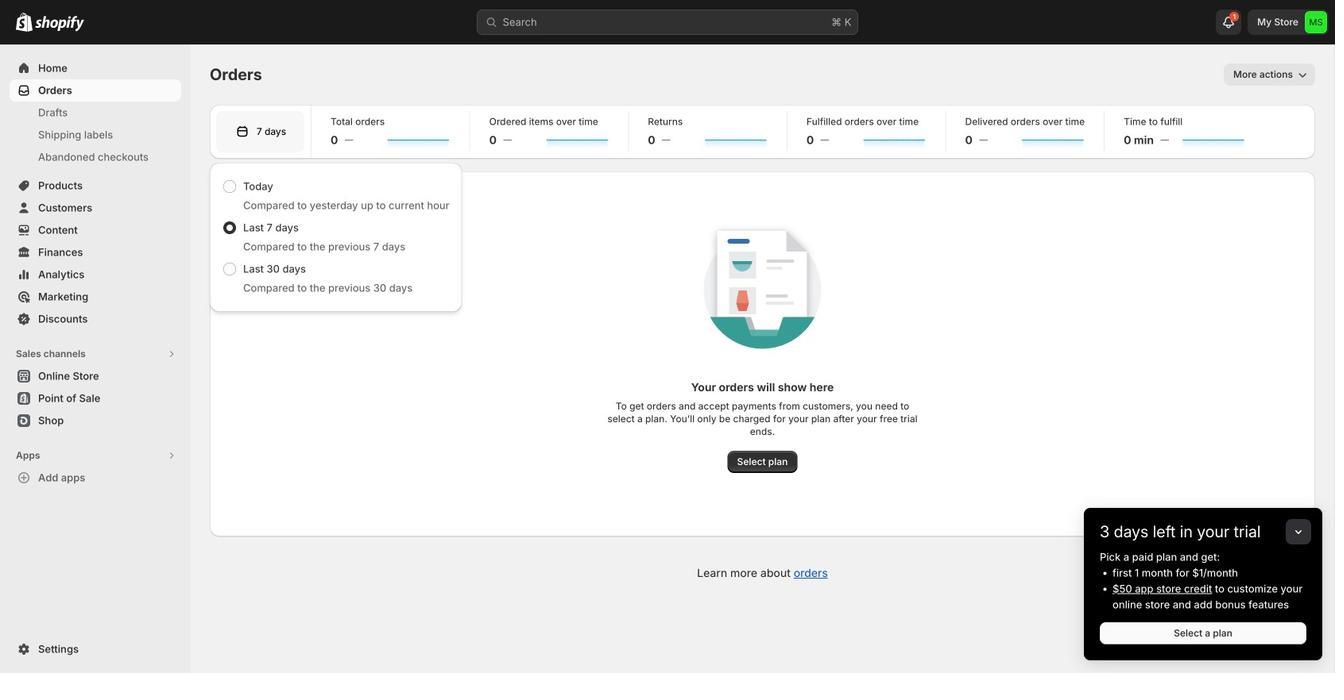 Task type: describe. For each thing, give the bounding box(es) containing it.
my store image
[[1305, 11, 1327, 33]]

shopify image
[[35, 16, 84, 32]]



Task type: locate. For each thing, give the bounding box(es) containing it.
shopify image
[[16, 13, 33, 32]]



Task type: vqa. For each thing, say whether or not it's contained in the screenshot.
Shopify image
yes



